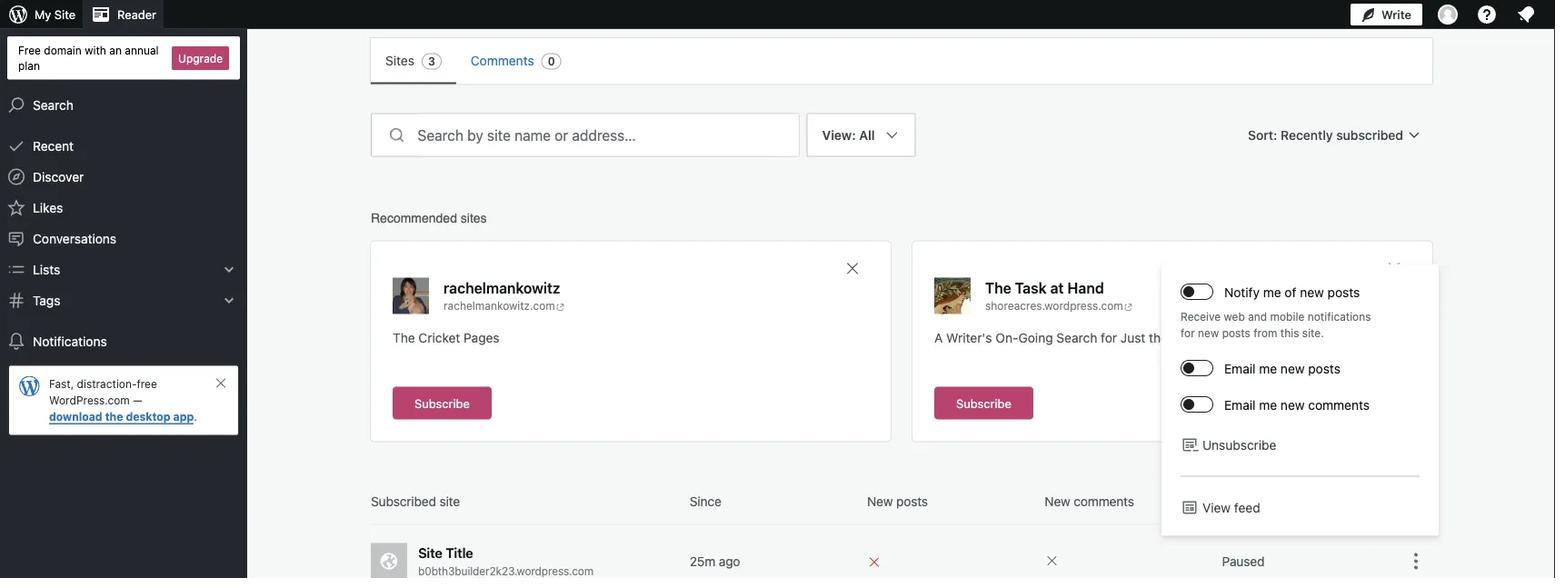Task type: locate. For each thing, give the bounding box(es) containing it.
for left just
[[1101, 330, 1117, 345]]

an
[[109, 44, 122, 56]]

new inside column header
[[867, 494, 893, 509]]

site.
[[1302, 327, 1324, 339]]

1 horizontal spatial subscribe
[[956, 396, 1011, 410]]

new up the site title row
[[867, 494, 893, 509]]

help image
[[1476, 4, 1498, 25]]

0 horizontal spatial subscribe button
[[393, 387, 492, 419]]

cell
[[867, 551, 1037, 571]]

email down words
[[1224, 361, 1256, 376]]

1 vertical spatial site
[[418, 545, 442, 561]]

1 subscribe from the left
[[414, 396, 470, 410]]

my profile image
[[1438, 5, 1458, 25]]

0 vertical spatial comments
[[1308, 397, 1370, 412]]

site right my
[[54, 8, 76, 21]]

0 horizontal spatial new
[[867, 494, 893, 509]]

0 vertical spatial search
[[33, 97, 74, 112]]

site title row
[[371, 525, 1432, 578]]

posts inside the receive web and mobile notifications for new posts from this site.
[[1222, 327, 1250, 339]]

site
[[54, 8, 76, 21], [418, 545, 442, 561]]

lists
[[33, 262, 60, 277]]

more image
[[1405, 0, 1427, 5]]

search up recent
[[33, 97, 74, 112]]

me down email me new posts
[[1259, 397, 1277, 412]]

menu
[[371, 38, 1432, 84]]

me for new
[[1263, 284, 1281, 299]]

subscribed
[[1336, 127, 1403, 142]]

0 horizontal spatial comments
[[1074, 494, 1134, 509]]

0 vertical spatial the
[[985, 279, 1011, 296]]

me for posts
[[1259, 361, 1277, 376]]

1 vertical spatial the
[[105, 410, 123, 423]]

1 horizontal spatial site
[[418, 545, 442, 561]]

0 horizontal spatial search
[[33, 97, 74, 112]]

me for comments
[[1259, 397, 1277, 412]]

download
[[49, 410, 102, 423]]

subscribed site
[[371, 494, 460, 509]]

subscribe button for the task at hand
[[934, 387, 1033, 419]]

0 vertical spatial me
[[1263, 284, 1281, 299]]

0 horizontal spatial the
[[105, 410, 123, 423]]

rachelmankowitz.com
[[444, 299, 555, 312]]

subscribe button down "writer's"
[[934, 387, 1033, 419]]

.
[[194, 410, 197, 423]]

paused
[[1222, 554, 1265, 569]]

0
[[548, 55, 555, 68]]

recent
[[33, 138, 74, 153]]

the task at hand link
[[985, 278, 1104, 298]]

subscribe button down cricket at the bottom left of the page
[[393, 387, 492, 419]]

subscribe for the task at hand
[[956, 396, 1011, 410]]

site
[[439, 494, 460, 509]]

new comments column header
[[1045, 492, 1215, 510]]

sites
[[385, 53, 414, 68]]

new down email me new posts
[[1281, 397, 1305, 412]]

the inside the task at hand link
[[985, 279, 1011, 296]]

going
[[1018, 330, 1053, 345]]

new down this
[[1281, 361, 1305, 376]]

2 subscribe button from the left
[[934, 387, 1033, 419]]

fast, distraction-free wordpress.com — download the desktop app .
[[49, 378, 197, 423]]

email for email frequency
[[1222, 494, 1253, 509]]

plan
[[18, 59, 40, 72]]

me
[[1263, 284, 1281, 299], [1259, 361, 1277, 376], [1259, 397, 1277, 412]]

for down receive
[[1181, 327, 1195, 339]]

1 new from the left
[[867, 494, 893, 509]]

new inside the receive web and mobile notifications for new posts from this site.
[[1198, 327, 1219, 339]]

subscribe for rachelmankowitz
[[414, 396, 470, 410]]

1 subscribe button from the left
[[393, 387, 492, 419]]

view feed
[[1202, 500, 1260, 515]]

1 horizontal spatial search
[[1057, 330, 1097, 345]]

0 vertical spatial site
[[54, 8, 76, 21]]

—
[[133, 394, 142, 407]]

for for new
[[1181, 327, 1195, 339]]

posts up the site title row
[[896, 494, 928, 509]]

shoreacres.wordpress.com link
[[985, 298, 1137, 314]]

discover link
[[0, 161, 247, 192]]

unsubscribe button
[[1181, 436, 1420, 454]]

1 horizontal spatial comments
[[1308, 397, 1370, 412]]

the
[[1149, 330, 1168, 345], [105, 410, 123, 423]]

the
[[985, 279, 1011, 296], [393, 330, 415, 345]]

new
[[867, 494, 893, 509], [1045, 494, 1070, 509]]

all
[[859, 127, 875, 142]]

row
[[371, 492, 1432, 525]]

email me new posts
[[1224, 361, 1341, 376]]

2 subscribe from the left
[[956, 396, 1011, 410]]

my
[[35, 8, 51, 21]]

reader link
[[83, 0, 164, 29]]

view: all button
[[807, 113, 916, 302]]

1 horizontal spatial the
[[1149, 330, 1168, 345]]

notify me of new posts
[[1224, 284, 1360, 299]]

new inside "column header"
[[1045, 494, 1070, 509]]

writer's
[[946, 330, 992, 345]]

comments
[[471, 53, 534, 68]]

receive web and mobile notifications for new posts from this site.
[[1181, 310, 1371, 339]]

subscribe button for rachelmankowitz
[[393, 387, 492, 419]]

email inside column header
[[1222, 494, 1253, 509]]

at
[[1050, 279, 1064, 296]]

email up unsubscribe
[[1224, 397, 1256, 412]]

comments
[[1308, 397, 1370, 412], [1074, 494, 1134, 509]]

1 horizontal spatial new
[[1045, 494, 1070, 509]]

search down shoreacres.wordpress.com link
[[1057, 330, 1097, 345]]

the left task
[[985, 279, 1011, 296]]

view:
[[822, 127, 856, 142]]

25m ago
[[690, 554, 740, 569]]

0 horizontal spatial for
[[1101, 330, 1117, 345]]

1 vertical spatial the
[[393, 330, 415, 345]]

since
[[690, 494, 721, 509]]

subscribe down cricket at the bottom left of the page
[[414, 396, 470, 410]]

reader
[[117, 8, 156, 21]]

more information image
[[1045, 554, 1059, 568]]

1 vertical spatial search
[[1057, 330, 1097, 345]]

rachelmankowitz
[[444, 279, 560, 296]]

the for the cricket pages
[[393, 330, 415, 345]]

posts inside column header
[[896, 494, 928, 509]]

for inside the receive web and mobile notifications for new posts from this site.
[[1181, 327, 1195, 339]]

site left title
[[418, 545, 442, 561]]

new down receive
[[1198, 327, 1219, 339]]

site title cell
[[371, 543, 682, 578]]

dismiss image
[[214, 376, 228, 390]]

site title table
[[371, 492, 1432, 578]]

2 vertical spatial email
[[1222, 494, 1253, 509]]

the for the task at hand
[[985, 279, 1011, 296]]

recommended sites
[[371, 210, 487, 225]]

for
[[1181, 327, 1195, 339], [1101, 330, 1117, 345]]

0 horizontal spatial the
[[393, 330, 415, 345]]

the right just
[[1149, 330, 1168, 345]]

1 vertical spatial email
[[1224, 397, 1256, 412]]

posts down the web
[[1222, 327, 1250, 339]]

me down the from
[[1259, 361, 1277, 376]]

email left frequency
[[1222, 494, 1253, 509]]

fast,
[[49, 378, 74, 390]]

search
[[33, 97, 74, 112], [1057, 330, 1097, 345]]

frequency
[[1256, 494, 1314, 509]]

the left cricket at the bottom left of the page
[[393, 330, 415, 345]]

0 horizontal spatial subscribe
[[414, 396, 470, 410]]

1 horizontal spatial subscribe button
[[934, 387, 1033, 419]]

the down wordpress.com
[[105, 410, 123, 423]]

sites
[[461, 210, 487, 225]]

tags link
[[0, 285, 247, 316]]

None search field
[[371, 113, 799, 157]]

from
[[1254, 327, 1277, 339]]

discover
[[33, 169, 84, 184]]

manage your notifications image
[[1515, 4, 1537, 25]]

2 vertical spatial me
[[1259, 397, 1277, 412]]

1 horizontal spatial the
[[985, 279, 1011, 296]]

ago
[[719, 554, 740, 569]]

2 new from the left
[[1045, 494, 1070, 509]]

notifications
[[33, 334, 107, 349]]

email for email me new comments
[[1224, 397, 1256, 412]]

0 vertical spatial the
[[1149, 330, 1168, 345]]

1 vertical spatial me
[[1259, 361, 1277, 376]]

1 horizontal spatial for
[[1181, 327, 1195, 339]]

new up more information 'image'
[[1045, 494, 1070, 509]]

words
[[1205, 330, 1243, 345]]

keyboard_arrow_down image
[[220, 260, 238, 279]]

0 vertical spatial email
[[1224, 361, 1256, 376]]

me left the of
[[1263, 284, 1281, 299]]

subscribe down "writer's"
[[956, 396, 1011, 410]]

1 vertical spatial comments
[[1074, 494, 1134, 509]]

posts
[[1328, 284, 1360, 299], [1222, 327, 1250, 339], [1308, 361, 1341, 376], [896, 494, 928, 509]]

since column header
[[690, 492, 860, 510]]

free
[[137, 378, 157, 390]]



Task type: describe. For each thing, give the bounding box(es) containing it.
of
[[1285, 284, 1296, 299]]

recommended
[[371, 210, 457, 225]]

web
[[1224, 310, 1245, 323]]

free domain with an annual plan
[[18, 44, 159, 72]]

the inside fast, distraction-free wordpress.com — download the desktop app .
[[105, 410, 123, 423]]

comments inside the new comments "column header"
[[1074, 494, 1134, 509]]

annual
[[125, 44, 159, 56]]

conversations
[[33, 231, 116, 246]]

lists link
[[0, 254, 247, 285]]

new posts
[[867, 494, 928, 509]]

view feed link
[[1181, 499, 1420, 517]]

b0bth3builder2k23.wordpress.com link
[[418, 563, 682, 578]]

likes
[[33, 200, 63, 215]]

email frequency column header
[[1222, 492, 1392, 510]]

b0bth3builder2k23.wordpress.com
[[418, 565, 594, 578]]

pages
[[464, 330, 500, 345]]

email for email me new posts
[[1224, 361, 1256, 376]]

keyboard_arrow_down image
[[220, 291, 238, 310]]

rachelmankowitz.com link
[[444, 298, 593, 314]]

site inside site title b0bth3builder2k23.wordpress.com
[[418, 545, 442, 561]]

Search search field
[[418, 114, 798, 156]]

sort: recently subscribed button
[[1241, 119, 1432, 151]]

just
[[1121, 330, 1145, 345]]

app
[[173, 410, 194, 423]]

sort: recently subscribed
[[1248, 127, 1403, 142]]

dismiss this recommendation image
[[843, 259, 862, 278]]

menu containing sites
[[371, 38, 1432, 84]]

posts down site.
[[1308, 361, 1341, 376]]

domain
[[44, 44, 82, 56]]

the task at hand
[[985, 279, 1104, 296]]

my site link
[[0, 0, 83, 29]]

email me new comments
[[1224, 397, 1370, 412]]

view: all
[[822, 127, 875, 142]]

new for new comments
[[1045, 494, 1070, 509]]

search inside search link
[[33, 97, 74, 112]]

dismiss this recommendation image
[[1385, 259, 1403, 278]]

cricket
[[418, 330, 460, 345]]

new right the of
[[1300, 284, 1324, 299]]

task
[[1015, 279, 1047, 296]]

the cricket pages
[[393, 330, 500, 345]]

hand
[[1067, 279, 1104, 296]]

tags
[[33, 293, 60, 308]]

unsubscribe
[[1202, 437, 1277, 452]]

new for new posts
[[867, 494, 893, 509]]

my site
[[35, 8, 76, 21]]

view
[[1202, 500, 1231, 515]]

email frequency
[[1222, 494, 1314, 509]]

notify
[[1224, 284, 1260, 299]]

wordpress.com
[[49, 394, 130, 407]]

on-
[[996, 330, 1018, 345]]

and
[[1248, 310, 1267, 323]]

new posts column header
[[867, 492, 1037, 510]]

row containing subscribed site
[[371, 492, 1432, 525]]

more actions image
[[1405, 550, 1427, 572]]

subscribed site column header
[[371, 492, 682, 510]]

write link
[[1351, 0, 1422, 29]]

shoreacres.wordpress.com
[[985, 299, 1123, 312]]

notifications
[[1308, 310, 1371, 323]]

a writer's on-going search for just the right words
[[934, 330, 1243, 345]]

paused cell
[[1222, 552, 1392, 570]]

recently
[[1281, 127, 1333, 142]]

upgrade button
[[172, 46, 229, 70]]

free
[[18, 44, 41, 56]]

title
[[446, 545, 473, 561]]

this
[[1280, 327, 1299, 339]]

likes link
[[0, 192, 247, 223]]

distraction-
[[77, 378, 137, 390]]

rachelmankowitz link
[[444, 278, 560, 298]]

sort:
[[1248, 127, 1277, 142]]

search link
[[0, 90, 247, 121]]

mobile
[[1270, 310, 1305, 323]]

0 horizontal spatial site
[[54, 8, 76, 21]]

desktop
[[126, 410, 170, 423]]

feed
[[1234, 500, 1260, 515]]

write
[[1381, 8, 1412, 21]]

with
[[85, 44, 106, 56]]

right
[[1171, 330, 1202, 345]]

upgrade
[[178, 52, 223, 64]]

new comments
[[1045, 494, 1134, 509]]

subscribed
[[371, 494, 436, 509]]

notifications link
[[0, 326, 247, 357]]

3
[[428, 55, 435, 68]]

receive
[[1181, 310, 1221, 323]]

site title b0bth3builder2k23.wordpress.com
[[418, 545, 594, 578]]

posts up notifications
[[1328, 284, 1360, 299]]

25m
[[690, 554, 715, 569]]

conversations link
[[0, 223, 247, 254]]

site title link
[[418, 543, 682, 563]]

for for just
[[1101, 330, 1117, 345]]



Task type: vqa. For each thing, say whether or not it's contained in the screenshot.
new within "Receive web and mobile notifications for new posts from this site."
yes



